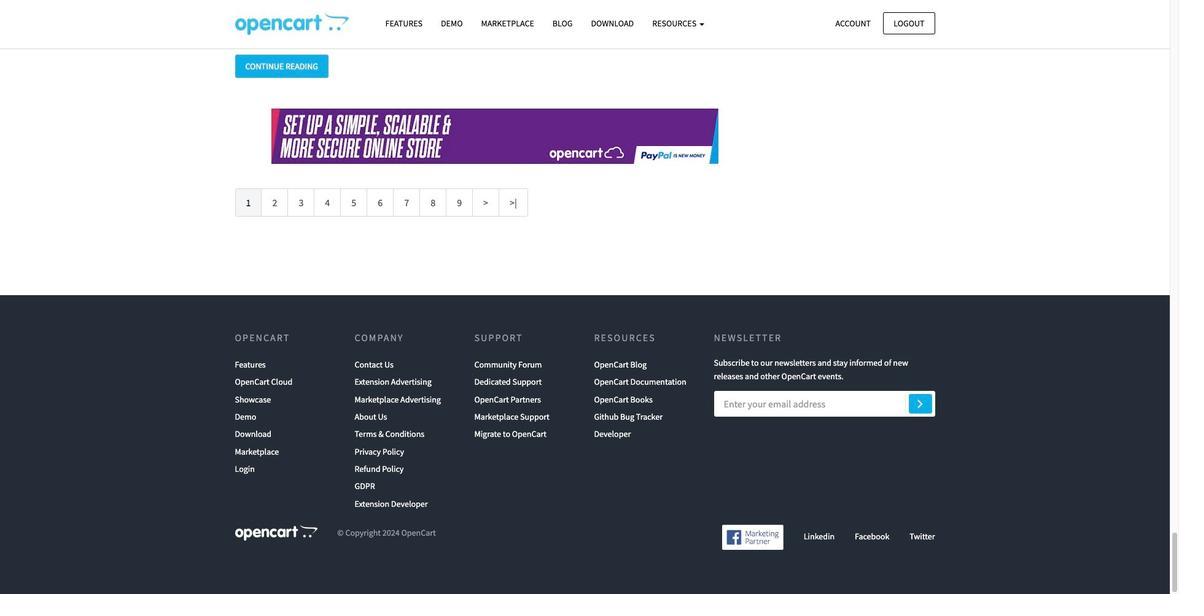 Task type: describe. For each thing, give the bounding box(es) containing it.
opencart - blog image
[[235, 13, 349, 35]]

facebook marketing partner image
[[723, 526, 784, 550]]



Task type: vqa. For each thing, say whether or not it's contained in the screenshot.
FACEBOOK MARKETING PARTNER image
yes



Task type: locate. For each thing, give the bounding box(es) containing it.
angle right image
[[918, 396, 924, 411]]

Enter your email address text field
[[714, 391, 936, 417]]

opencart image
[[235, 526, 317, 542]]



